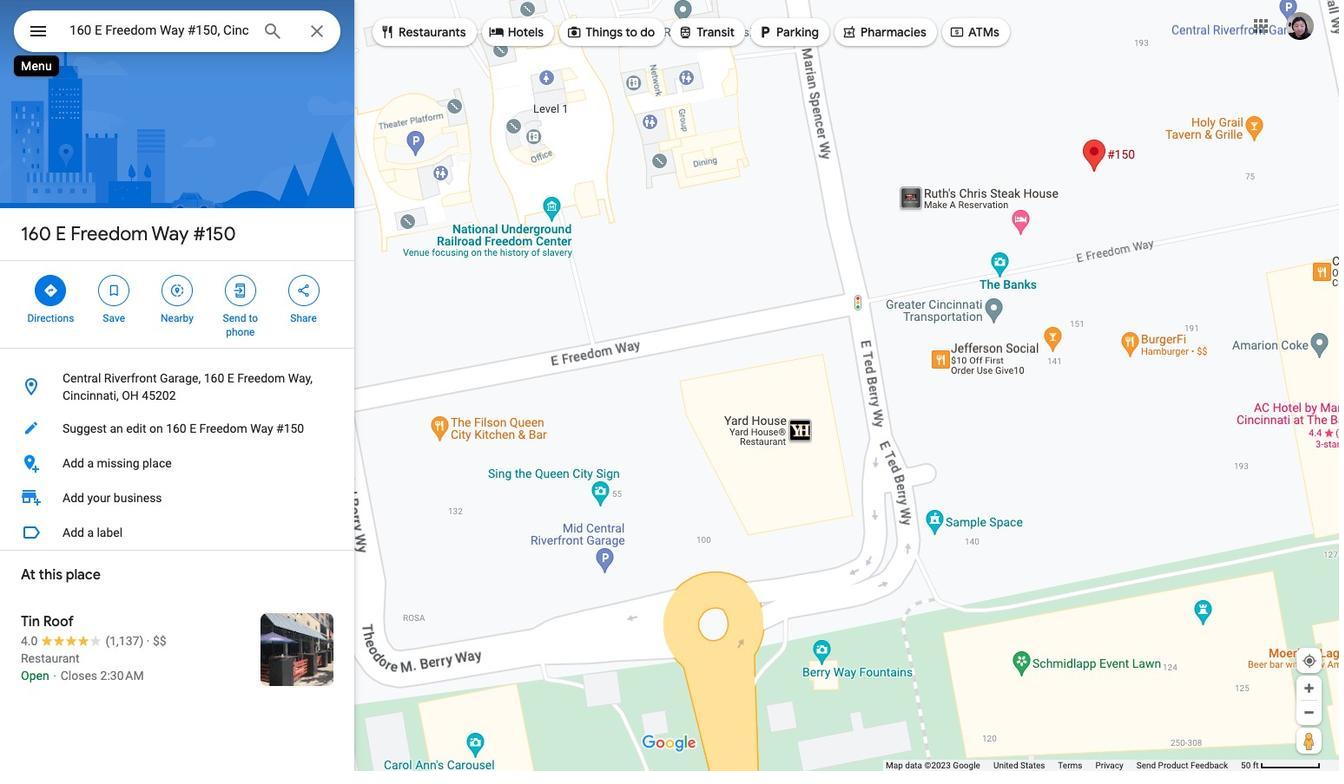 Task type: describe. For each thing, give the bounding box(es) containing it.
central riverfront garage, 160 e freedom way, cincinnati, oh 45202
[[63, 372, 313, 403]]

add a label
[[63, 526, 123, 540]]

0 vertical spatial 160
[[21, 222, 51, 247]]

things
[[585, 24, 623, 40]]

1 vertical spatial place
[[66, 567, 101, 584]]

restaurant
[[21, 652, 79, 666]]

missing
[[97, 457, 139, 471]]


[[43, 281, 59, 300]]

suggest an edit on 160 e freedom way #150
[[63, 422, 304, 436]]

(1,137)
[[105, 635, 144, 649]]

tin roof
[[21, 614, 74, 631]]

©2023
[[924, 762, 951, 771]]

product
[[1158, 762, 1188, 771]]

atms
[[968, 24, 999, 40]]


[[379, 23, 395, 42]]

united states button
[[993, 761, 1045, 772]]


[[949, 23, 965, 42]]

a for label
[[87, 526, 94, 540]]

160 inside central riverfront garage, 160 e freedom way, cincinnati, oh 45202
[[204, 372, 224, 386]]

suggest an edit on 160 e freedom way #150 button
[[0, 412, 354, 446]]

pharmacies
[[861, 24, 926, 40]]

directions
[[27, 313, 74, 325]]

share
[[290, 313, 317, 325]]

 atms
[[949, 23, 999, 42]]

add a missing place button
[[0, 446, 354, 481]]

tin
[[21, 614, 40, 631]]

160 E Freedom Way #150, Cincinnati, OH 45202 field
[[14, 10, 340, 52]]

0 horizontal spatial #150
[[193, 222, 236, 247]]

send for send to phone
[[223, 313, 246, 325]]

data
[[905, 762, 922, 771]]


[[566, 23, 582, 42]]


[[757, 23, 773, 42]]

restaurant open ⋅ closes 2:30 am
[[21, 652, 144, 683]]

edit
[[126, 422, 146, 436]]

map
[[886, 762, 903, 771]]

united states
[[993, 762, 1045, 771]]

central
[[63, 372, 101, 386]]

0 vertical spatial freedom
[[71, 222, 148, 247]]

0 horizontal spatial way
[[152, 222, 189, 247]]

 parking
[[757, 23, 819, 42]]

transit
[[697, 24, 735, 40]]

feedback
[[1191, 762, 1228, 771]]

states
[[1020, 762, 1045, 771]]

hotels
[[508, 24, 544, 40]]

add for add your business
[[63, 491, 84, 505]]

 hotels
[[489, 23, 544, 42]]

parking
[[776, 24, 819, 40]]

map data ©2023 google
[[886, 762, 980, 771]]

google account: michele murakami  
(michele.murakami@adept.ai) image
[[1286, 12, 1314, 40]]

restaurants
[[399, 24, 466, 40]]

0 vertical spatial e
[[56, 222, 66, 247]]

45202
[[142, 389, 176, 403]]

freedom inside central riverfront garage, 160 e freedom way, cincinnati, oh 45202
[[237, 372, 285, 386]]

footer inside google maps element
[[886, 761, 1241, 772]]

to inside  things to do
[[625, 24, 637, 40]]

160 inside button
[[166, 422, 186, 436]]

privacy
[[1095, 762, 1123, 771]]

 things to do
[[566, 23, 655, 42]]

 restaurants
[[379, 23, 466, 42]]

 transit
[[678, 23, 735, 42]]

google maps element
[[0, 0, 1339, 772]]

price: moderate image
[[153, 635, 166, 649]]

save
[[103, 313, 125, 325]]

this
[[39, 567, 63, 584]]

add a label button
[[0, 516, 354, 551]]

2:30 am
[[100, 670, 144, 683]]

e inside button
[[189, 422, 196, 436]]



Task type: locate. For each thing, give the bounding box(es) containing it.
e up 
[[56, 222, 66, 247]]

#150
[[193, 222, 236, 247], [276, 422, 304, 436]]

add down suggest
[[63, 457, 84, 471]]

0 horizontal spatial to
[[249, 313, 258, 325]]

1 vertical spatial freedom
[[237, 372, 285, 386]]

a left missing
[[87, 457, 94, 471]]

way
[[152, 222, 189, 247], [250, 422, 273, 436]]

business
[[114, 491, 162, 505]]

a
[[87, 457, 94, 471], [87, 526, 94, 540]]

#150 inside button
[[276, 422, 304, 436]]

#150 down way,
[[276, 422, 304, 436]]

1 horizontal spatial e
[[189, 422, 196, 436]]

freedom up 
[[71, 222, 148, 247]]

at
[[21, 567, 35, 584]]

0 vertical spatial #150
[[193, 222, 236, 247]]


[[489, 23, 504, 42]]

place
[[142, 457, 172, 471], [66, 567, 101, 584]]

1 add from the top
[[63, 457, 84, 471]]

2 vertical spatial 160
[[166, 422, 186, 436]]

2 a from the top
[[87, 526, 94, 540]]

1 horizontal spatial #150
[[276, 422, 304, 436]]

4.0 stars 1,137 reviews image
[[21, 633, 144, 650]]

 button
[[14, 10, 63, 56]]

terms button
[[1058, 761, 1082, 772]]

1 vertical spatial way
[[250, 422, 273, 436]]

#150 up 
[[193, 222, 236, 247]]

3 add from the top
[[63, 526, 84, 540]]

your
[[87, 491, 111, 505]]

2 vertical spatial e
[[189, 422, 196, 436]]

zoom out image
[[1303, 707, 1316, 720]]

show street view coverage image
[[1296, 729, 1322, 755]]

google
[[953, 762, 980, 771]]

2 horizontal spatial 160
[[204, 372, 224, 386]]

 search field
[[14, 10, 340, 56]]

label
[[97, 526, 123, 540]]

1 vertical spatial send
[[1136, 762, 1156, 771]]

50 ft button
[[1241, 762, 1321, 771]]

0 vertical spatial way
[[152, 222, 189, 247]]

send up phone
[[223, 313, 246, 325]]

place down on
[[142, 457, 172, 471]]

to inside send to phone
[[249, 313, 258, 325]]

2 add from the top
[[63, 491, 84, 505]]

e down phone
[[227, 372, 234, 386]]

1 a from the top
[[87, 457, 94, 471]]

0 vertical spatial to
[[625, 24, 637, 40]]

cincinnati,
[[63, 389, 119, 403]]

footer
[[886, 761, 1241, 772]]

1 vertical spatial e
[[227, 372, 234, 386]]

send to phone
[[223, 313, 258, 339]]

to up phone
[[249, 313, 258, 325]]

send product feedback button
[[1136, 761, 1228, 772]]

oh
[[122, 389, 139, 403]]

riverfront
[[104, 372, 157, 386]]

1 vertical spatial a
[[87, 526, 94, 540]]

0 horizontal spatial 160
[[21, 222, 51, 247]]

2 vertical spatial add
[[63, 526, 84, 540]]

add left your
[[63, 491, 84, 505]]

a inside button
[[87, 457, 94, 471]]

privacy button
[[1095, 761, 1123, 772]]

ft
[[1253, 762, 1259, 771]]

None field
[[69, 20, 248, 41]]

0 vertical spatial send
[[223, 313, 246, 325]]

freedom down central riverfront garage, 160 e freedom way, cincinnati, oh 45202 in the left of the page
[[199, 422, 247, 436]]

0 vertical spatial place
[[142, 457, 172, 471]]

zoom in image
[[1303, 683, 1316, 696]]

none field inside 160 e freedom way #150, cincinnati, oh 45202 field
[[69, 20, 248, 41]]

way down central riverfront garage, 160 e freedom way, cincinnati, oh 45202 in the left of the page
[[250, 422, 273, 436]]

0 vertical spatial add
[[63, 457, 84, 471]]

add for add a missing place
[[63, 457, 84, 471]]

send inside send to phone
[[223, 313, 246, 325]]

e inside central riverfront garage, 160 e freedom way, cincinnati, oh 45202
[[227, 372, 234, 386]]

terms
[[1058, 762, 1082, 771]]

actions for 160 e freedom way #150 region
[[0, 261, 354, 348]]


[[28, 19, 49, 43]]

1 horizontal spatial send
[[1136, 762, 1156, 771]]

a left label
[[87, 526, 94, 540]]

1 horizontal spatial place
[[142, 457, 172, 471]]

0 horizontal spatial send
[[223, 313, 246, 325]]

suggest
[[63, 422, 107, 436]]

add inside button
[[63, 457, 84, 471]]

add for add a label
[[63, 526, 84, 540]]

⋅
[[52, 670, 58, 683]]

2 horizontal spatial e
[[227, 372, 234, 386]]

add left label
[[63, 526, 84, 540]]

send
[[223, 313, 246, 325], [1136, 762, 1156, 771]]

phone
[[226, 327, 255, 339]]

1 vertical spatial to
[[249, 313, 258, 325]]

freedom
[[71, 222, 148, 247], [237, 372, 285, 386], [199, 422, 247, 436]]

place right this
[[66, 567, 101, 584]]

a for missing
[[87, 457, 94, 471]]

e right on
[[189, 422, 196, 436]]

e
[[56, 222, 66, 247], [227, 372, 234, 386], [189, 422, 196, 436]]

an
[[110, 422, 123, 436]]

 pharmacies
[[841, 23, 926, 42]]

0 horizontal spatial e
[[56, 222, 66, 247]]

1 vertical spatial add
[[63, 491, 84, 505]]

add inside button
[[63, 526, 84, 540]]

1 vertical spatial 160
[[204, 372, 224, 386]]


[[233, 281, 248, 300]]

50 ft
[[1241, 762, 1259, 771]]

add inside 'link'
[[63, 491, 84, 505]]

do
[[640, 24, 655, 40]]

a inside button
[[87, 526, 94, 540]]

to
[[625, 24, 637, 40], [249, 313, 258, 325]]

central riverfront garage, 160 e freedom way, cincinnati, oh 45202 button
[[0, 363, 354, 412]]

send for send product feedback
[[1136, 762, 1156, 771]]

way,
[[288, 372, 313, 386]]

way inside button
[[250, 422, 273, 436]]

160 up 
[[21, 222, 51, 247]]

0 horizontal spatial place
[[66, 567, 101, 584]]


[[841, 23, 857, 42]]

160 right on
[[166, 422, 186, 436]]

send product feedback
[[1136, 762, 1228, 771]]

2 vertical spatial freedom
[[199, 422, 247, 436]]

closes
[[61, 670, 97, 683]]

$$
[[153, 635, 166, 649]]

add your business
[[63, 491, 162, 505]]

4.0
[[21, 635, 38, 649]]

roof
[[43, 614, 74, 631]]

send left product
[[1136, 762, 1156, 771]]

at this place
[[21, 567, 101, 584]]

50
[[1241, 762, 1251, 771]]


[[106, 281, 122, 300]]

1 horizontal spatial 160
[[166, 422, 186, 436]]

garage,
[[160, 372, 201, 386]]

add
[[63, 457, 84, 471], [63, 491, 84, 505], [63, 526, 84, 540]]

0 vertical spatial a
[[87, 457, 94, 471]]

· $$
[[147, 635, 166, 649]]

160 e freedom way #150
[[21, 222, 236, 247]]

nearby
[[161, 313, 194, 325]]

place inside button
[[142, 457, 172, 471]]

1 horizontal spatial way
[[250, 422, 273, 436]]


[[169, 281, 185, 300]]

add a missing place
[[63, 457, 172, 471]]

160 right garage,
[[204, 372, 224, 386]]


[[678, 23, 693, 42]]

footer containing map data ©2023 google
[[886, 761, 1241, 772]]

freedom inside button
[[199, 422, 247, 436]]

freedom left way,
[[237, 372, 285, 386]]

add your business link
[[0, 481, 354, 516]]

160 e freedom way #150 main content
[[0, 0, 354, 772]]

open
[[21, 670, 49, 683]]

way up 
[[152, 222, 189, 247]]

send inside send product feedback button
[[1136, 762, 1156, 771]]

united
[[993, 762, 1018, 771]]

·
[[147, 635, 150, 649]]

to left the do on the left top of page
[[625, 24, 637, 40]]

on
[[149, 422, 163, 436]]

1 vertical spatial #150
[[276, 422, 304, 436]]

1 horizontal spatial to
[[625, 24, 637, 40]]


[[296, 281, 311, 300]]

show your location image
[[1302, 654, 1317, 670]]



Task type: vqa. For each thing, say whether or not it's contained in the screenshot.


